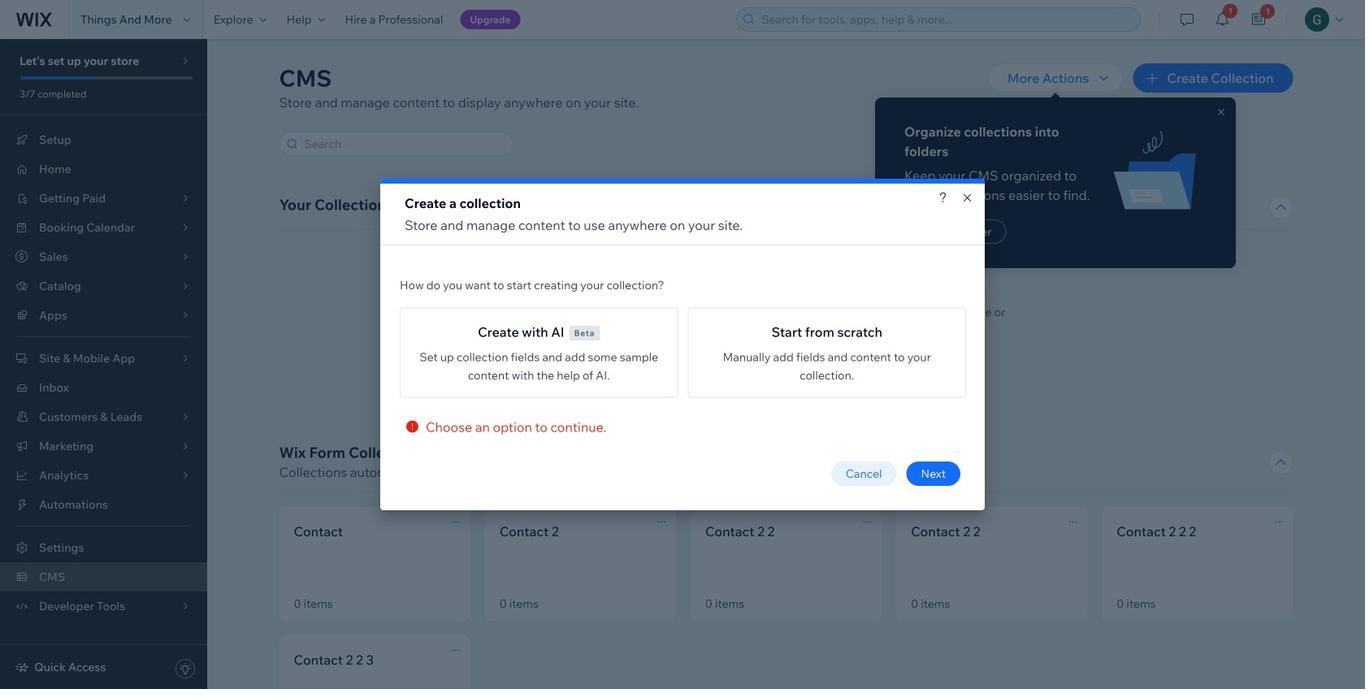 Task type: describe. For each thing, give the bounding box(es) containing it.
Search for tools, apps, help & more... field
[[757, 8, 1135, 31]]

sidebar element
[[0, 39, 207, 689]]



Task type: locate. For each thing, give the bounding box(es) containing it.
Search field
[[299, 132, 507, 155]]



Task type: vqa. For each thing, say whether or not it's contained in the screenshot.
LOYALTY & REFERRALS DROPDOWN BUTTON
no



